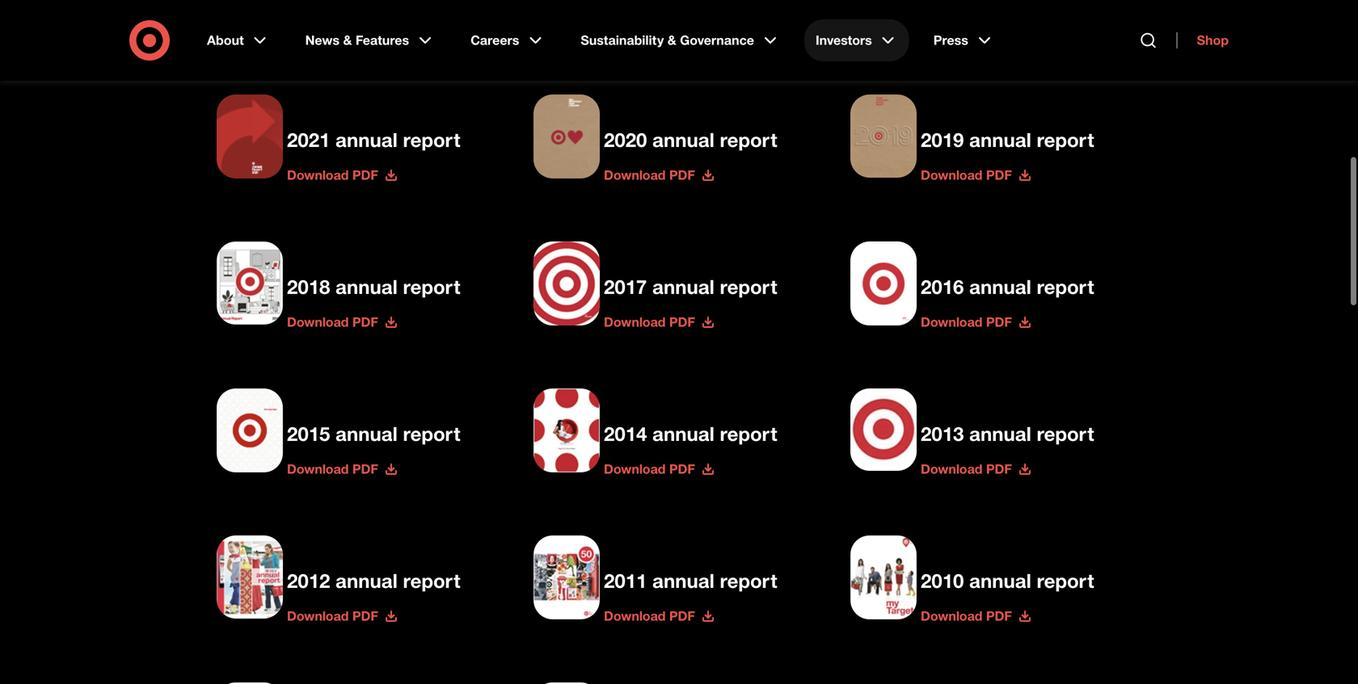 Task type: vqa. For each thing, say whether or not it's contained in the screenshot.
a
no



Task type: describe. For each thing, give the bounding box(es) containing it.
download pdf for 2014
[[604, 462, 695, 477]]

download for 2017
[[604, 315, 666, 330]]

download for 2015
[[287, 462, 349, 477]]

2014
[[604, 422, 647, 446]]

annual for 2021
[[336, 128, 398, 152]]

2015
[[287, 422, 330, 446]]

download pdf link for 2020
[[604, 167, 715, 184]]

download pdf link for 2015
[[287, 462, 398, 478]]

shop
[[1197, 32, 1229, 48]]

a group of toys image
[[534, 536, 600, 620]]

& for features
[[343, 32, 352, 48]]

download for 2012
[[287, 609, 349, 625]]

news & features
[[305, 32, 409, 48]]

download pdf link for 2017
[[604, 315, 715, 331]]

report for 2017 annual report
[[720, 275, 777, 299]]

download pdf link for 2011
[[604, 609, 715, 625]]

annual for 2016
[[970, 275, 1032, 299]]

download pdf for 2016
[[921, 315, 1012, 330]]

pdf for 2014
[[669, 462, 695, 477]]

2017
[[604, 275, 647, 299]]

download pdf for 2011
[[604, 609, 695, 625]]

report for 2020 annual report
[[720, 128, 777, 152]]

bullseye icon image for 2015 annual report
[[217, 389, 283, 473]]

download for 2016
[[921, 315, 983, 330]]

annual for 2014
[[653, 422, 715, 446]]

investors
[[816, 32, 872, 48]]

shop link
[[1177, 32, 1229, 49]]

2016 annual report
[[921, 275, 1094, 299]]

annual for 2012
[[336, 570, 398, 593]]

download pdf for 2020
[[604, 167, 695, 183]]

report for 2018 annual report
[[403, 275, 461, 299]]

2021
[[287, 128, 330, 152]]

a close-up of a machine image
[[217, 242, 283, 325]]

news & features link
[[294, 19, 446, 61]]

a red and white circle image
[[851, 389, 917, 471]]

investors link
[[804, 19, 909, 61]]

pdf for 2011
[[669, 609, 695, 625]]

download pdf link for 2018
[[287, 315, 398, 331]]

features
[[356, 32, 409, 48]]

download for 2011
[[604, 609, 666, 625]]

2020
[[604, 128, 647, 152]]

press link
[[922, 19, 1006, 61]]

a group of people standing and sitting image
[[851, 536, 917, 620]]

annual for 2015
[[336, 422, 398, 446]]

download pdf link for 2019
[[921, 167, 1032, 184]]

report for 2015 annual report
[[403, 422, 461, 446]]

2015 annual report
[[287, 422, 461, 446]]

sustainability & governance link
[[570, 19, 792, 61]]

background pattern image
[[534, 389, 600, 473]]

download pdf link for 2012
[[287, 609, 398, 625]]

news
[[305, 32, 340, 48]]

download pdf for 2018
[[287, 315, 378, 330]]

annual for 2018
[[336, 275, 398, 299]]

sustainability & governance
[[581, 32, 754, 48]]

about
[[207, 32, 244, 48]]

2013 annual report
[[921, 422, 1094, 446]]

2013
[[921, 422, 964, 446]]

download pdf link for 2013
[[921, 462, 1032, 478]]

embossed brown cover image
[[851, 95, 917, 178]]

annual for 2010
[[970, 570, 1032, 593]]

download pdf link for 2010
[[921, 609, 1032, 625]]

2021 annual report
[[287, 128, 461, 152]]

2019 annual report
[[921, 128, 1094, 152]]



Task type: locate. For each thing, give the bounding box(es) containing it.
download for 2014
[[604, 462, 666, 477]]

careers link
[[459, 19, 557, 61]]

2014 annual report
[[604, 422, 777, 446]]

1 horizontal spatial bullseye icon image
[[851, 242, 917, 326]]

governance
[[680, 32, 754, 48]]

pdf for 2020
[[669, 167, 695, 183]]

download pdf link
[[287, 167, 398, 184], [604, 167, 715, 184], [921, 167, 1032, 184], [287, 315, 398, 331], [604, 315, 715, 331], [921, 315, 1032, 331], [287, 462, 398, 478], [604, 462, 715, 478], [921, 462, 1032, 478], [287, 609, 398, 625], [604, 609, 715, 625], [921, 609, 1032, 625]]

download pdf for 2012
[[287, 609, 378, 625]]

bullseye icon image left 2015
[[217, 389, 283, 473]]

& left "governance"
[[668, 32, 677, 48]]

pdf down 2014 annual report
[[669, 462, 695, 477]]

2010
[[921, 570, 964, 593]]

download for 2018
[[287, 315, 349, 330]]

icon image
[[534, 242, 600, 326]]

download pdf link down 2019 annual report
[[921, 167, 1032, 184]]

pdf for 2017
[[669, 315, 695, 330]]

download pdf down 2015
[[287, 462, 378, 477]]

download pdf down 2017
[[604, 315, 695, 330]]

report for 2016 annual report
[[1037, 275, 1094, 299]]

a red heart on a brown surface image
[[534, 95, 600, 179]]

1 & from the left
[[343, 32, 352, 48]]

annual right 2013
[[970, 422, 1032, 446]]

download down 2021
[[287, 167, 349, 183]]

download pdf for 2010
[[921, 609, 1012, 625]]

press
[[934, 32, 969, 48]]

download pdf link for 2021
[[287, 167, 398, 184]]

& for governance
[[668, 32, 677, 48]]

download down 2012
[[287, 609, 349, 625]]

bullseye icon image for 2016 annual report
[[851, 242, 917, 326]]

annual for 2011
[[653, 570, 715, 593]]

annual right 2021
[[336, 128, 398, 152]]

download down 2018
[[287, 315, 349, 330]]

annual right '2011'
[[653, 570, 715, 593]]

download pdf link down 2018 annual report on the top of page
[[287, 315, 398, 331]]

download pdf down 2016
[[921, 315, 1012, 330]]

download pdf link for 2014
[[604, 462, 715, 478]]

download down 2013
[[921, 462, 983, 477]]

2011 annual report
[[604, 570, 777, 593]]

report
[[403, 128, 461, 152], [720, 128, 777, 152], [1037, 128, 1094, 152], [403, 275, 461, 299], [720, 275, 777, 299], [1037, 275, 1094, 299], [403, 422, 461, 446], [720, 422, 777, 446], [1037, 422, 1094, 446], [403, 570, 461, 593], [720, 570, 777, 593], [1037, 570, 1094, 593]]

pdf for 2019
[[986, 167, 1012, 183]]

0 vertical spatial bullseye icon image
[[851, 242, 917, 326]]

download for 2010
[[921, 609, 983, 625]]

pdf down the 2016 annual report at top right
[[986, 315, 1012, 330]]

pdf down "2013 annual report"
[[986, 462, 1012, 477]]

0 horizontal spatial &
[[343, 32, 352, 48]]

download down '2019'
[[921, 167, 983, 183]]

pdf down 2021 annual report
[[352, 167, 378, 183]]

annual right 2014
[[653, 422, 715, 446]]

annual right 2016
[[970, 275, 1032, 299]]

2010 annual report
[[921, 570, 1094, 593]]

report for 2014 annual report
[[720, 422, 777, 446]]

pdf down 2018 annual report on the top of page
[[352, 315, 378, 330]]

download pdf link down the 2016 annual report at top right
[[921, 315, 1032, 331]]

pdf for 2010
[[986, 609, 1012, 625]]

download for 2020
[[604, 167, 666, 183]]

download pdf down '2011'
[[604, 609, 695, 625]]

pdf for 2016
[[986, 315, 1012, 330]]

download for 2013
[[921, 462, 983, 477]]

download pdf for 2015
[[287, 462, 378, 477]]

download for 2019
[[921, 167, 983, 183]]

2012 annual report
[[287, 570, 461, 593]]

download pdf down 2013
[[921, 462, 1012, 477]]

download for 2021
[[287, 167, 349, 183]]

download pdf link down "2013 annual report"
[[921, 462, 1032, 478]]

report for 2011 annual report
[[720, 570, 777, 593]]

bullseye icon image left 2016
[[851, 242, 917, 326]]

download pdf for 2017
[[604, 315, 695, 330]]

download down 2017
[[604, 315, 666, 330]]

sustainability
[[581, 32, 664, 48]]

download pdf for 2019
[[921, 167, 1012, 183]]

download pdf down 2012
[[287, 609, 378, 625]]

annual right 2012
[[336, 570, 398, 593]]

pdf down 2019 annual report
[[986, 167, 1012, 183]]

download pdf link down 2012 annual report
[[287, 609, 398, 625]]

2016
[[921, 275, 964, 299]]

download down 2014
[[604, 462, 666, 477]]

pdf for 2018
[[352, 315, 378, 330]]

download pdf for 2013
[[921, 462, 1012, 477]]

2020 annual report
[[604, 128, 777, 152]]

download pdf link down 2010 annual report
[[921, 609, 1032, 625]]

pdf down 2020 annual report
[[669, 167, 695, 183]]

download pdf down '2020'
[[604, 167, 695, 183]]

annual
[[336, 128, 398, 152], [653, 128, 715, 152], [970, 128, 1032, 152], [336, 275, 398, 299], [653, 275, 715, 299], [970, 275, 1032, 299], [336, 422, 398, 446], [653, 422, 715, 446], [970, 422, 1032, 446], [336, 570, 398, 593], [653, 570, 715, 593], [970, 570, 1032, 593]]

annual right 2017
[[653, 275, 715, 299]]

1 horizontal spatial &
[[668, 32, 677, 48]]

download pdf down the 2010
[[921, 609, 1012, 625]]

download pdf link for 2016
[[921, 315, 1032, 331]]

careers
[[471, 32, 519, 48]]

2011
[[604, 570, 647, 593]]

download pdf down 2018
[[287, 315, 378, 330]]

download pdf down 2021
[[287, 167, 378, 183]]

report for 2013 annual report
[[1037, 422, 1094, 446]]

pdf for 2015
[[352, 462, 378, 477]]

annual for 2017
[[653, 275, 715, 299]]

annual for 2013
[[970, 422, 1032, 446]]

bullseye icon image
[[851, 242, 917, 326], [217, 389, 283, 473]]

download pdf down '2019'
[[921, 167, 1012, 183]]

download down 2016
[[921, 315, 983, 330]]

report for 2010 annual report
[[1037, 570, 1094, 593]]

download down 2015
[[287, 462, 349, 477]]

pdf
[[352, 167, 378, 183], [669, 167, 695, 183], [986, 167, 1012, 183], [352, 315, 378, 330], [669, 315, 695, 330], [986, 315, 1012, 330], [352, 462, 378, 477], [669, 462, 695, 477], [986, 462, 1012, 477], [352, 609, 378, 625], [669, 609, 695, 625], [986, 609, 1012, 625]]

download down '2011'
[[604, 609, 666, 625]]

a woman and a man in a store image
[[217, 536, 283, 619]]

download pdf link down 2014 annual report
[[604, 462, 715, 478]]

annual right 2015
[[336, 422, 398, 446]]

download pdf
[[287, 167, 378, 183], [604, 167, 695, 183], [921, 167, 1012, 183], [287, 315, 378, 330], [604, 315, 695, 330], [921, 315, 1012, 330], [287, 462, 378, 477], [604, 462, 695, 477], [921, 462, 1012, 477], [287, 609, 378, 625], [604, 609, 695, 625], [921, 609, 1012, 625]]

pdf down 2012 annual report
[[352, 609, 378, 625]]

download down '2020'
[[604, 167, 666, 183]]

& right 'news'
[[343, 32, 352, 48]]

pdf for 2021
[[352, 167, 378, 183]]

annual right '2020'
[[653, 128, 715, 152]]

annual for 2019
[[970, 128, 1032, 152]]

download pdf down 2014
[[604, 462, 695, 477]]

pdf down the 2015 annual report
[[352, 462, 378, 477]]

pdf down 2010 annual report
[[986, 609, 1012, 625]]

report for 2012 annual report
[[403, 570, 461, 593]]

annual right '2019'
[[970, 128, 1032, 152]]

1 vertical spatial bullseye icon image
[[217, 389, 283, 473]]

0 horizontal spatial bullseye icon image
[[217, 389, 283, 473]]

2019
[[921, 128, 964, 152]]

pdf down 2017 annual report
[[669, 315, 695, 330]]

2 & from the left
[[668, 32, 677, 48]]

pdf for 2012
[[352, 609, 378, 625]]

download pdf link down 2017 annual report
[[604, 315, 715, 331]]

2018
[[287, 275, 330, 299]]

download down the 2010
[[921, 609, 983, 625]]

about link
[[196, 19, 281, 61]]

download
[[287, 167, 349, 183], [604, 167, 666, 183], [921, 167, 983, 183], [287, 315, 349, 330], [604, 315, 666, 330], [921, 315, 983, 330], [287, 462, 349, 477], [604, 462, 666, 477], [921, 462, 983, 477], [287, 609, 349, 625], [604, 609, 666, 625], [921, 609, 983, 625]]

2018 annual report
[[287, 275, 461, 299]]

&
[[343, 32, 352, 48], [668, 32, 677, 48]]

annual right the 2010
[[970, 570, 1032, 593]]

report for 2021 annual report
[[403, 128, 461, 152]]

pdf for 2013
[[986, 462, 1012, 477]]

download pdf link down the 2015 annual report
[[287, 462, 398, 478]]

download pdf link down 2011 annual report
[[604, 609, 715, 625]]

2017 annual report
[[604, 275, 777, 299]]

2012
[[287, 570, 330, 593]]

download pdf link down 2021 annual report
[[287, 167, 398, 184]]

pdf down 2011 annual report
[[669, 609, 695, 625]]

annual for 2020
[[653, 128, 715, 152]]

annual right 2018
[[336, 275, 398, 299]]

download pdf for 2021
[[287, 167, 378, 183]]

download pdf link down 2020 annual report
[[604, 167, 715, 184]]

report for 2019 annual report
[[1037, 128, 1094, 152]]



